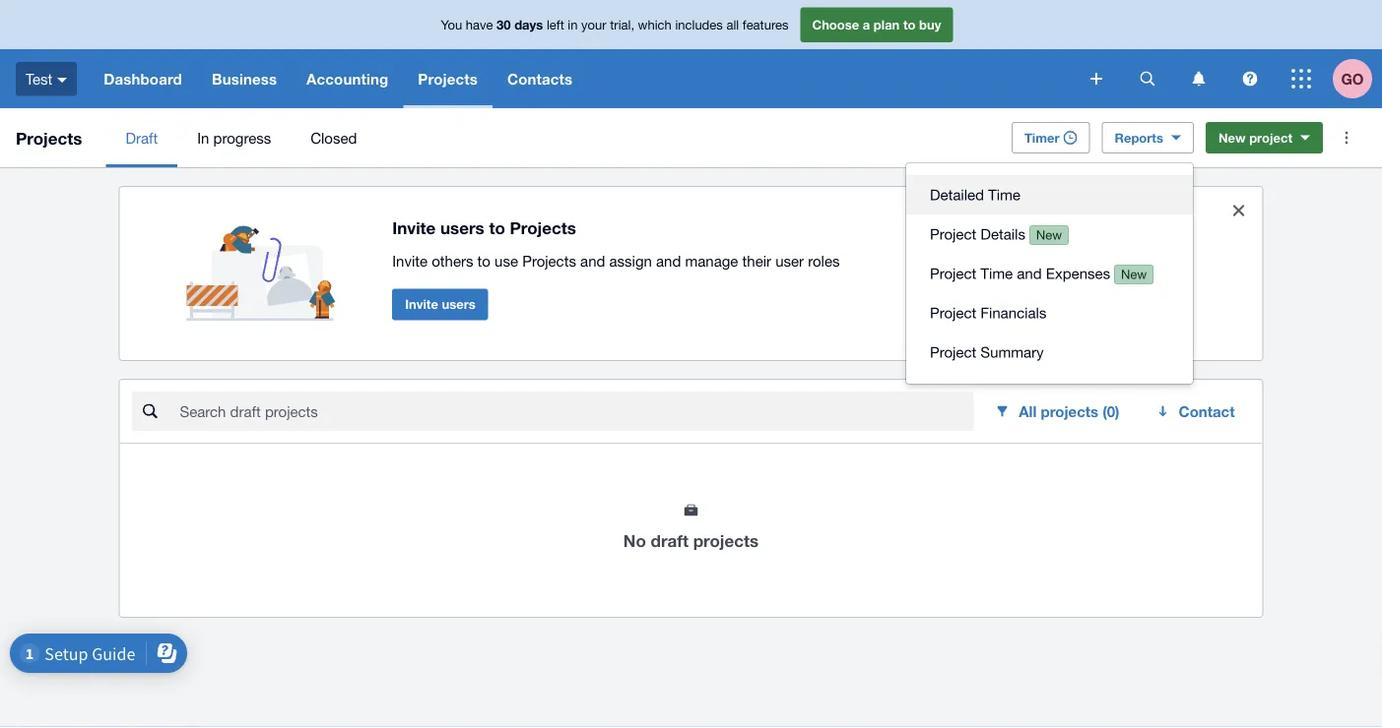 Task type: vqa. For each thing, say whether or not it's contained in the screenshot.
PROJECT TIME AND EXPENSES
yes



Task type: describe. For each thing, give the bounding box(es) containing it.
0 horizontal spatial projects
[[693, 531, 759, 551]]

your
[[581, 17, 606, 32]]

manage
[[685, 253, 738, 270]]

in
[[197, 129, 209, 146]]

1 horizontal spatial svg image
[[1192, 71, 1205, 86]]

to for use
[[477, 253, 491, 270]]

features
[[743, 17, 789, 32]]

detailed time
[[930, 186, 1021, 203]]

progress
[[213, 129, 271, 146]]

project summary
[[930, 344, 1044, 361]]

days
[[514, 17, 543, 32]]

in
[[568, 17, 578, 32]]

buy
[[919, 17, 941, 32]]

project financials
[[930, 304, 1047, 322]]

trial,
[[610, 17, 634, 32]]

have
[[466, 17, 493, 32]]

new project button
[[1206, 122, 1323, 154]]

project summary link
[[906, 333, 1193, 372]]

reports
[[1115, 130, 1163, 145]]

use
[[495, 253, 518, 270]]

new for time
[[1121, 267, 1147, 282]]

you have 30 days left in your trial, which includes all features
[[441, 17, 789, 32]]

project for project details
[[930, 226, 976, 243]]

project for project summary
[[930, 344, 976, 361]]

you
[[441, 17, 462, 32]]

projects inside popup button
[[418, 70, 478, 88]]

in progress link
[[177, 108, 291, 167]]

banner containing dashboard
[[0, 0, 1382, 108]]

group containing detailed time
[[906, 164, 1193, 384]]

30
[[497, 17, 511, 32]]

project time and expenses
[[930, 265, 1110, 282]]

plan
[[874, 17, 900, 32]]

project for project financials
[[930, 304, 976, 322]]

choose a plan to buy
[[812, 17, 941, 32]]

(0)
[[1103, 403, 1120, 421]]

no draft projects
[[623, 531, 759, 551]]

contacts button
[[492, 49, 587, 108]]

time for detailed
[[988, 186, 1021, 203]]

draft
[[125, 129, 158, 146]]

2 horizontal spatial svg image
[[1243, 71, 1257, 86]]

invite users
[[405, 297, 476, 312]]

project for project time and expenses
[[930, 265, 976, 282]]

no
[[623, 531, 646, 551]]

invite users link
[[392, 289, 488, 321]]

0 vertical spatial to
[[903, 17, 916, 32]]

roles
[[808, 253, 840, 270]]

2 horizontal spatial svg image
[[1291, 69, 1311, 89]]

1 horizontal spatial and
[[656, 253, 681, 270]]

details
[[981, 226, 1025, 243]]

choose
[[812, 17, 859, 32]]

invite for invite users to projects
[[392, 218, 436, 238]]

users for invite users
[[442, 297, 476, 312]]

contacts
[[507, 70, 572, 88]]

their
[[742, 253, 771, 270]]

new project
[[1218, 130, 1292, 145]]

projects up use
[[510, 218, 576, 238]]

all
[[726, 17, 739, 32]]

includes
[[675, 17, 723, 32]]

dashboard link
[[89, 49, 197, 108]]

accounting button
[[292, 49, 403, 108]]

0 horizontal spatial and
[[580, 253, 605, 270]]

left
[[547, 17, 564, 32]]

project
[[1249, 130, 1292, 145]]

test button
[[0, 49, 89, 108]]

and inside list box
[[1017, 265, 1042, 282]]

in progress
[[197, 129, 271, 146]]



Task type: locate. For each thing, give the bounding box(es) containing it.
users
[[440, 218, 484, 238], [442, 297, 476, 312]]

project inside "link"
[[930, 344, 976, 361]]

new left project
[[1218, 130, 1246, 145]]

to
[[903, 17, 916, 32], [489, 218, 505, 238], [477, 253, 491, 270]]

1 horizontal spatial new
[[1121, 267, 1147, 282]]

project details
[[930, 226, 1025, 243]]

detailed
[[930, 186, 984, 203]]

invite for invite others to use projects and assign and manage their user roles
[[392, 253, 428, 270]]

dashboard
[[104, 70, 182, 88]]

0 vertical spatial projects
[[1041, 403, 1099, 421]]

2 project from the top
[[930, 265, 976, 282]]

draft
[[651, 531, 689, 551]]

projects down test popup button on the top left
[[16, 128, 82, 148]]

user
[[775, 253, 804, 270]]

accounting
[[306, 70, 388, 88]]

invite down others
[[405, 297, 438, 312]]

closed
[[310, 129, 357, 146]]

1 vertical spatial new
[[1036, 228, 1062, 243]]

go button
[[1333, 49, 1382, 108]]

projects
[[418, 70, 478, 88], [16, 128, 82, 148], [510, 218, 576, 238], [522, 253, 576, 270]]

time
[[988, 186, 1021, 203], [981, 265, 1013, 282]]

a
[[863, 17, 870, 32]]

svg image right test
[[57, 78, 67, 83]]

users up others
[[440, 218, 484, 238]]

contact button
[[1143, 392, 1251, 431]]

project
[[930, 226, 976, 243], [930, 265, 976, 282], [930, 304, 976, 322], [930, 344, 976, 361]]

projects right draft
[[693, 531, 759, 551]]

invite left others
[[392, 253, 428, 270]]

2 horizontal spatial and
[[1017, 265, 1042, 282]]

to up use
[[489, 218, 505, 238]]

which
[[638, 17, 672, 32]]

users for invite users to projects
[[440, 218, 484, 238]]

project up project summary
[[930, 304, 976, 322]]

1 vertical spatial users
[[442, 297, 476, 312]]

1 vertical spatial projects
[[693, 531, 759, 551]]

timer button
[[1012, 122, 1090, 154]]

0 vertical spatial users
[[440, 218, 484, 238]]

svg image up reports popup button
[[1140, 71, 1155, 86]]

0 horizontal spatial new
[[1036, 228, 1062, 243]]

projects left (0) in the bottom of the page
[[1041, 403, 1099, 421]]

new down detailed time link at the right of page
[[1036, 228, 1062, 243]]

business
[[212, 70, 277, 88]]

navigation
[[89, 49, 1077, 108]]

invite
[[392, 218, 436, 238], [392, 253, 428, 270], [405, 297, 438, 312]]

business button
[[197, 49, 292, 108]]

projects inside popup button
[[1041, 403, 1099, 421]]

4 project from the top
[[930, 344, 976, 361]]

to for projects
[[489, 218, 505, 238]]

and left assign
[[580, 253, 605, 270]]

invite users to projects
[[392, 218, 576, 238]]

others
[[432, 253, 473, 270]]

and right assign
[[656, 253, 681, 270]]

project down detailed
[[930, 226, 976, 243]]

list box
[[906, 164, 1193, 384]]

projects
[[1041, 403, 1099, 421], [693, 531, 759, 551]]

draft link
[[106, 108, 177, 167]]

and up the financials
[[1017, 265, 1042, 282]]

and
[[580, 253, 605, 270], [656, 253, 681, 270], [1017, 265, 1042, 282]]

new for details
[[1036, 228, 1062, 243]]

detailed time link
[[906, 175, 1193, 215]]

svg image
[[1140, 71, 1155, 86], [1243, 71, 1257, 86], [57, 78, 67, 83]]

0 vertical spatial new
[[1218, 130, 1246, 145]]

2 vertical spatial invite
[[405, 297, 438, 312]]

test
[[26, 70, 52, 87]]

contact
[[1179, 403, 1235, 421]]

closed link
[[291, 108, 377, 167]]

more options image
[[1327, 118, 1366, 158]]

1 project from the top
[[930, 226, 976, 243]]

projects button
[[403, 49, 492, 108]]

project down project financials
[[930, 344, 976, 361]]

time for project
[[981, 265, 1013, 282]]

Search draft projects search field
[[178, 393, 974, 430]]

0 horizontal spatial svg image
[[57, 78, 67, 83]]

new right expenses
[[1121, 267, 1147, 282]]

list box containing detailed time
[[906, 164, 1193, 384]]

invite for invite users
[[405, 297, 438, 312]]

navigation containing dashboard
[[89, 49, 1077, 108]]

0 vertical spatial invite
[[392, 218, 436, 238]]

svg image inside test popup button
[[57, 78, 67, 83]]

assign
[[609, 253, 652, 270]]

clear image
[[1219, 191, 1258, 231]]

time down details
[[981, 265, 1013, 282]]

new
[[1218, 130, 1246, 145], [1036, 228, 1062, 243], [1121, 267, 1147, 282]]

go
[[1341, 70, 1364, 88]]

all projects (0)
[[1019, 403, 1120, 421]]

all projects (0) button
[[982, 392, 1135, 431]]

1 horizontal spatial svg image
[[1140, 71, 1155, 86]]

1 vertical spatial invite
[[392, 253, 428, 270]]

svg image up 'new project'
[[1243, 71, 1257, 86]]

2 vertical spatial to
[[477, 253, 491, 270]]

0 vertical spatial time
[[988, 186, 1021, 203]]

project down 'project details'
[[930, 265, 976, 282]]

users down others
[[442, 297, 476, 312]]

group
[[906, 164, 1193, 384]]

1 horizontal spatial projects
[[1041, 403, 1099, 421]]

1 vertical spatial to
[[489, 218, 505, 238]]

svg image
[[1291, 69, 1311, 89], [1192, 71, 1205, 86], [1091, 73, 1102, 85]]

timer
[[1024, 130, 1060, 145]]

expenses
[[1046, 265, 1110, 282]]

projects right use
[[522, 253, 576, 270]]

all
[[1019, 403, 1037, 421]]

banner
[[0, 0, 1382, 108]]

2 vertical spatial new
[[1121, 267, 1147, 282]]

time up details
[[988, 186, 1021, 203]]

reports button
[[1102, 122, 1194, 154]]

invite users to projects image
[[187, 203, 345, 321]]

0 horizontal spatial svg image
[[1091, 73, 1102, 85]]

new inside popup button
[[1218, 130, 1246, 145]]

invite others to use projects and assign and manage their user roles
[[392, 253, 840, 270]]

1 vertical spatial time
[[981, 265, 1013, 282]]

financials
[[981, 304, 1047, 322]]

invite up others
[[392, 218, 436, 238]]

project financials link
[[906, 294, 1193, 333]]

3 project from the top
[[930, 304, 976, 322]]

summary
[[981, 344, 1044, 361]]

projects down you
[[418, 70, 478, 88]]

to left buy
[[903, 17, 916, 32]]

2 horizontal spatial new
[[1218, 130, 1246, 145]]

to left use
[[477, 253, 491, 270]]



